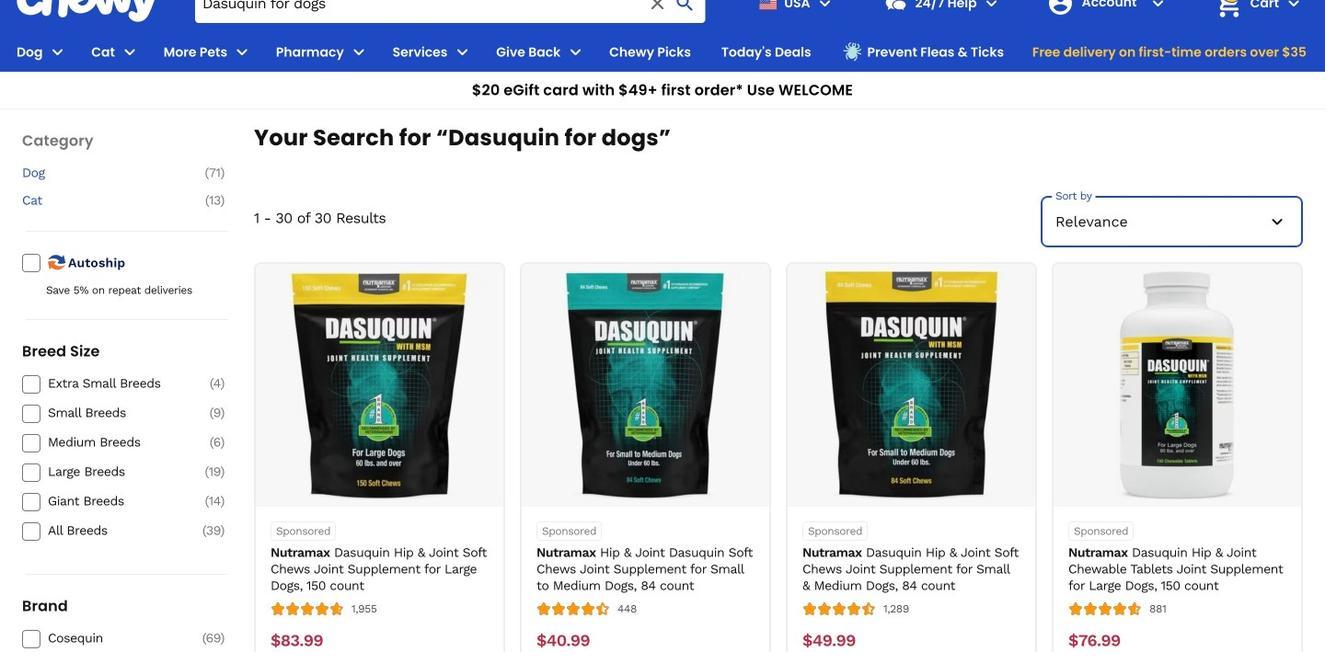 Task type: vqa. For each thing, say whether or not it's contained in the screenshot.
Pillow
no



Task type: describe. For each thing, give the bounding box(es) containing it.
3 menu image from the left
[[348, 41, 370, 63]]

delete search image
[[647, 0, 669, 14]]

2 menu image from the left
[[231, 41, 253, 63]]

5 menu image from the left
[[565, 41, 587, 63]]

cart menu image
[[1284, 0, 1306, 14]]

nutramax dasuquin hip & joint chewable tablets joint supplement for large dogs, 150 count image
[[1064, 272, 1292, 500]]

change region menu image
[[814, 0, 837, 14]]

menu image
[[46, 41, 69, 63]]

nutramax hip & joint dasuquin soft chews joint supplement for small to medium dogs, 84 count image
[[532, 272, 760, 500]]

submit search image
[[674, 0, 697, 14]]



Task type: locate. For each thing, give the bounding box(es) containing it.
help menu image
[[981, 0, 1003, 14]]

chewy home image
[[16, 0, 158, 22]]

nutramax dasuquin hip & joint soft chews joint supplement for large dogs, 150 count image
[[266, 272, 494, 500]]

account menu image
[[1148, 0, 1170, 14]]

None text field
[[803, 632, 856, 652]]

chewy support image
[[884, 0, 908, 15]]

items image
[[1213, 0, 1245, 20]]

nutramax dasuquin hip & joint soft chews joint supplement for small & medium dogs, 84 count image
[[798, 272, 1026, 500]]

Product search field
[[195, 0, 706, 23]]

Search text field
[[195, 0, 706, 23]]

menu image
[[119, 41, 141, 63], [231, 41, 253, 63], [348, 41, 370, 63], [452, 41, 474, 63], [565, 41, 587, 63]]

None text field
[[271, 632, 323, 652], [537, 632, 590, 652], [1069, 632, 1121, 652], [271, 632, 323, 652], [537, 632, 590, 652], [1069, 632, 1121, 652]]

1 menu image from the left
[[119, 41, 141, 63]]

site banner
[[0, 0, 1326, 110]]

4 menu image from the left
[[452, 41, 474, 63]]



